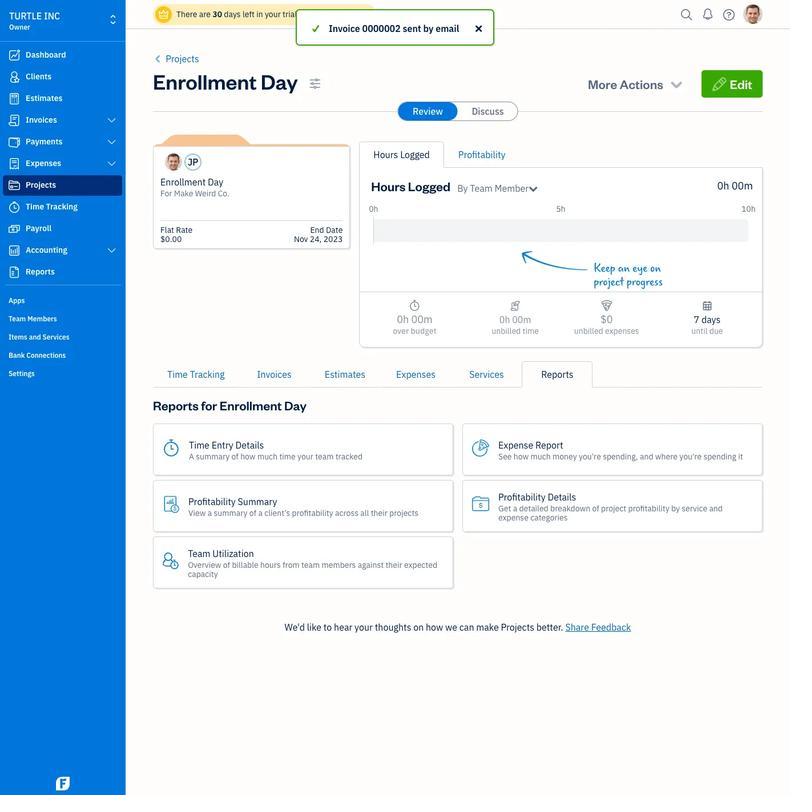 Task type: describe. For each thing, give the bounding box(es) containing it.
project image
[[7, 180, 21, 191]]

member
[[495, 183, 529, 194]]

estimates link for 'services' link
[[310, 361, 380, 388]]

bank connections
[[9, 351, 66, 360]]

edit
[[730, 76, 752, 92]]

days inside "7 days until due"
[[701, 314, 721, 325]]

2 horizontal spatial projects
[[501, 622, 534, 633]]

how inside the time entry details a summary of how much time your team tracked
[[240, 451, 256, 462]]

eye
[[633, 262, 647, 275]]

time inside 0h 00m unbilled time
[[523, 326, 539, 336]]

1 horizontal spatial invoices
[[257, 369, 292, 380]]

a for profitability details
[[513, 503, 517, 513]]

items and services link
[[3, 328, 122, 345]]

$0 unbilled expenses
[[574, 313, 639, 336]]

settings link
[[3, 365, 122, 382]]

settings for this project image
[[309, 77, 321, 91]]

view
[[188, 508, 206, 518]]

00m for 0h 00m over budget
[[411, 313, 433, 326]]

0h for 0h 00m over budget
[[397, 313, 409, 326]]

00m for 0h 00m
[[732, 179, 753, 192]]

0 horizontal spatial reports link
[[3, 262, 122, 283]]

accounting
[[26, 245, 67, 255]]

it
[[738, 451, 743, 462]]

0h for 0h 00m unbilled time
[[499, 314, 510, 325]]

0000002
[[362, 23, 401, 34]]

against
[[358, 560, 384, 570]]

1 vertical spatial logged
[[408, 178, 451, 194]]

there are 30 days left in your trial. upgrade account
[[176, 9, 367, 19]]

categories
[[530, 512, 568, 523]]

day for enrollment day for make weird co.
[[208, 176, 223, 188]]

freshbooks image
[[54, 777, 72, 791]]

breakdown
[[550, 503, 590, 513]]

timer image
[[7, 202, 21, 213]]

discuss
[[472, 106, 504, 117]]

better.
[[536, 622, 563, 633]]

profitability for profitability
[[458, 149, 505, 160]]

0h for 0h 00m
[[717, 179, 729, 192]]

payroll
[[26, 223, 52, 233]]

make
[[174, 188, 193, 199]]

overview
[[188, 560, 221, 570]]

time inside the main element
[[26, 202, 44, 212]]

by team member
[[457, 183, 529, 194]]

utilization
[[213, 548, 254, 559]]

turtle
[[9, 10, 42, 22]]

services inside the main element
[[43, 333, 69, 341]]

main element
[[0, 0, 154, 795]]

by inside status
[[423, 23, 434, 34]]

tracking inside the main element
[[46, 202, 78, 212]]

1 vertical spatial hours
[[371, 178, 406, 194]]

capacity
[[188, 569, 218, 579]]

get
[[498, 503, 511, 513]]

more actions button
[[578, 70, 695, 98]]

1 horizontal spatial invoices link
[[239, 361, 310, 388]]

trial.
[[283, 9, 299, 19]]

can
[[459, 622, 474, 633]]

0 horizontal spatial your
[[265, 9, 281, 19]]

chevronleft image
[[153, 52, 163, 66]]

0 horizontal spatial invoices link
[[3, 110, 122, 131]]

2 horizontal spatial your
[[355, 622, 373, 633]]

team for utilization
[[188, 548, 210, 559]]

items and services
[[9, 333, 69, 341]]

tracked
[[335, 451, 363, 462]]

make
[[476, 622, 499, 633]]

on inside keep an eye on project progress
[[650, 262, 661, 275]]

to
[[324, 622, 332, 633]]

enrollment day for make weird co.
[[160, 176, 229, 199]]

members
[[322, 560, 356, 570]]

report image
[[7, 267, 21, 278]]

much inside expense report see how much money you're spending, and where you're spending it
[[531, 451, 551, 462]]

0 vertical spatial hours logged
[[374, 149, 430, 160]]

invoices image
[[510, 299, 520, 313]]

profitability for profitability details get a detailed breakdown of project profitability by service and expense categories
[[498, 491, 546, 503]]

payment image
[[7, 136, 21, 148]]

team inside the time entry details a summary of how much time your team tracked
[[315, 451, 334, 462]]

0 vertical spatial expenses link
[[3, 154, 122, 174]]

their inside team utilization overview of billable hours from team members against their expected capacity
[[386, 560, 402, 570]]

an
[[618, 262, 630, 275]]

a for profitability summary
[[208, 508, 212, 518]]

details inside profitability details get a detailed breakdown of project profitability by service and expense categories
[[548, 491, 576, 503]]

1 vertical spatial time tracking link
[[153, 361, 239, 388]]

invoice 0000002 sent by email
[[329, 23, 459, 34]]

enrollment day
[[153, 68, 298, 95]]

profitability button
[[458, 148, 505, 162]]

go to help image
[[720, 6, 738, 23]]

enrollment for enrollment day for make weird co.
[[160, 176, 206, 188]]

payments link
[[3, 132, 122, 152]]

1 horizontal spatial time
[[167, 369, 188, 380]]

check image
[[311, 22, 321, 35]]

client image
[[7, 71, 21, 83]]

hours inside hours logged button
[[374, 149, 398, 160]]

and inside expense report see how much money you're spending, and where you're spending it
[[640, 451, 653, 462]]

time inside the time entry details a summary of how much time your team tracked
[[189, 439, 209, 451]]

0 vertical spatial time tracking link
[[3, 197, 122, 217]]

review link
[[398, 102, 458, 120]]

of inside profitability details get a detailed breakdown of project profitability by service and expense categories
[[592, 503, 599, 513]]

payments
[[26, 136, 63, 147]]

crown image
[[158, 8, 170, 20]]

over
[[393, 326, 409, 336]]

client's
[[264, 508, 290, 518]]

pencil image
[[712, 76, 727, 92]]

keep
[[594, 262, 615, 275]]

services link
[[451, 361, 522, 388]]

summary for time
[[196, 451, 230, 462]]

project inside keep an eye on project progress
[[594, 276, 624, 289]]

profitability summary view a summary of a client's profitability across all their projects
[[188, 496, 418, 518]]

close image
[[474, 22, 484, 35]]

their inside profitability summary view a summary of a client's profitability across all their projects
[[371, 508, 388, 518]]

2 vertical spatial enrollment
[[220, 397, 282, 413]]

due
[[709, 326, 723, 336]]

00m for 0h 00m unbilled time
[[512, 314, 531, 325]]

apps
[[9, 296, 25, 305]]

hear
[[334, 622, 352, 633]]

1 horizontal spatial estimates
[[325, 369, 365, 380]]

summary
[[238, 496, 277, 507]]

team utilization overview of billable hours from team members against their expected capacity
[[188, 548, 437, 579]]

money
[[553, 451, 577, 462]]

email
[[436, 23, 459, 34]]

nov
[[294, 234, 308, 244]]

Hours Logged Group By field
[[457, 182, 538, 195]]

enrollment for enrollment day
[[153, 68, 257, 95]]

1 vertical spatial expenses link
[[380, 361, 451, 388]]

progress
[[627, 276, 663, 289]]

entry
[[212, 439, 233, 451]]

project inside profitability details get a detailed breakdown of project profitability by service and expense categories
[[601, 503, 626, 513]]

chevrondown image
[[669, 76, 684, 92]]

there
[[176, 9, 197, 19]]

projects link
[[3, 175, 122, 196]]

service
[[682, 503, 707, 513]]

profitability for profitability details
[[628, 503, 669, 513]]

expenses inside the main element
[[26, 158, 61, 168]]

logged inside button
[[400, 149, 430, 160]]

estimates inside the main element
[[26, 93, 63, 103]]

team members link
[[3, 310, 122, 327]]

payroll link
[[3, 219, 122, 239]]

date
[[326, 225, 343, 235]]

chevron large down image for accounting
[[107, 246, 117, 255]]

expected
[[404, 560, 437, 570]]



Task type: locate. For each thing, give the bounding box(es) containing it.
profitability
[[458, 149, 505, 160], [498, 491, 546, 503], [188, 496, 236, 507]]

members
[[27, 315, 57, 323]]

discuss link
[[458, 102, 517, 120]]

chevron large down image inside accounting "link"
[[107, 246, 117, 255]]

0 horizontal spatial reports
[[26, 267, 55, 277]]

invoices inside the main element
[[26, 115, 57, 125]]

profitability inside profitability details get a detailed breakdown of project profitability by service and expense categories
[[628, 503, 669, 513]]

by
[[423, 23, 434, 34], [671, 503, 680, 513]]

by left 'service' on the bottom
[[671, 503, 680, 513]]

expenses link down budget on the top
[[380, 361, 451, 388]]

estimate image
[[7, 93, 21, 104]]

chevron large down image for expenses
[[107, 159, 117, 168]]

how left the we at the right bottom of the page
[[426, 622, 443, 633]]

hours logged button
[[374, 148, 430, 162]]

30
[[212, 9, 222, 19]]

a right view
[[208, 508, 212, 518]]

summary inside the time entry details a summary of how much time your team tracked
[[196, 451, 230, 462]]

1 vertical spatial enrollment
[[160, 176, 206, 188]]

their
[[371, 508, 388, 518], [386, 560, 402, 570]]

of
[[231, 451, 239, 462], [592, 503, 599, 513], [249, 508, 256, 518], [223, 560, 230, 570]]

thoughts
[[375, 622, 411, 633]]

you're right money
[[579, 451, 601, 462]]

enrollment up make
[[160, 176, 206, 188]]

2 vertical spatial time
[[189, 439, 209, 451]]

time tracking down projects link
[[26, 202, 78, 212]]

more actions
[[588, 76, 663, 92]]

00m right over
[[411, 313, 433, 326]]

of inside profitability summary view a summary of a client's profitability across all their projects
[[249, 508, 256, 518]]

1 horizontal spatial days
[[701, 314, 721, 325]]

chevron large down image
[[107, 116, 117, 125], [107, 138, 117, 147], [107, 159, 117, 168], [107, 246, 117, 255]]

until
[[691, 326, 708, 336]]

end
[[310, 225, 324, 235]]

of down utilization
[[223, 560, 230, 570]]

you're right where
[[679, 451, 702, 462]]

2 vertical spatial reports
[[153, 397, 199, 413]]

on right thoughts
[[413, 622, 424, 633]]

projects inside button
[[166, 53, 199, 65]]

0 vertical spatial reports
[[26, 267, 55, 277]]

day left settings for this project image
[[261, 68, 298, 95]]

details up breakdown
[[548, 491, 576, 503]]

much down report
[[531, 451, 551, 462]]

profitability up by team member
[[458, 149, 505, 160]]

1 horizontal spatial expenses
[[396, 369, 436, 380]]

summary down summary
[[214, 508, 247, 518]]

0 vertical spatial enrollment
[[153, 68, 257, 95]]

bank connections link
[[3, 346, 122, 364]]

a
[[189, 451, 194, 462]]

7 days until due
[[691, 314, 723, 336]]

clients link
[[3, 67, 122, 87]]

billable
[[232, 560, 258, 570]]

projects right project icon
[[26, 180, 56, 190]]

dashboard image
[[7, 50, 21, 61]]

0h 00m
[[717, 179, 753, 192]]

profitability up view
[[188, 496, 236, 507]]

0 vertical spatial on
[[650, 262, 661, 275]]

0 vertical spatial reports link
[[3, 262, 122, 283]]

estimates link for payments link
[[3, 88, 122, 109]]

how up summary
[[240, 451, 256, 462]]

invoices up reports for enrollment day
[[257, 369, 292, 380]]

profitability details get a detailed breakdown of project profitability by service and expense categories
[[498, 491, 723, 523]]

expenses
[[26, 158, 61, 168], [396, 369, 436, 380]]

projects right chevronleft image
[[166, 53, 199, 65]]

logged left by
[[408, 178, 451, 194]]

reports inside the main element
[[26, 267, 55, 277]]

1 vertical spatial time
[[279, 451, 296, 462]]

0 horizontal spatial services
[[43, 333, 69, 341]]

turtle inc owner
[[9, 10, 60, 31]]

day for enrollment day
[[261, 68, 298, 95]]

time tracking link down projects link
[[3, 197, 122, 217]]

1 vertical spatial by
[[671, 503, 680, 513]]

1 horizontal spatial profitability
[[628, 503, 669, 513]]

1 vertical spatial reports link
[[522, 361, 593, 388]]

team right by
[[470, 183, 492, 194]]

1 horizontal spatial time tracking link
[[153, 361, 239, 388]]

owner
[[9, 23, 30, 31]]

team
[[315, 451, 334, 462], [301, 560, 320, 570]]

timetracking image
[[409, 299, 421, 313]]

3 chevron large down image from the top
[[107, 159, 117, 168]]

unbilled down invoices image
[[492, 326, 521, 336]]

expense report see how much money you're spending, and where you're spending it
[[498, 439, 743, 462]]

0 horizontal spatial profitability
[[292, 508, 333, 518]]

00m inside 0h 00m over budget
[[411, 313, 433, 326]]

chart image
[[7, 245, 21, 256]]

expenses link up projects link
[[3, 154, 122, 174]]

projects right make
[[501, 622, 534, 633]]

time tracking link
[[3, 197, 122, 217], [153, 361, 239, 388]]

tracking
[[46, 202, 78, 212], [190, 369, 225, 380]]

reports for enrollment day
[[153, 397, 307, 413]]

0 vertical spatial invoices link
[[3, 110, 122, 131]]

are
[[199, 9, 211, 19]]

reports for bottom reports link
[[541, 369, 574, 380]]

day up co.
[[208, 176, 223, 188]]

0 vertical spatial team
[[470, 183, 492, 194]]

team inside hours logged group by field
[[470, 183, 492, 194]]

team up the overview
[[188, 548, 210, 559]]

and inside the main element
[[29, 333, 41, 341]]

upgrade
[[303, 9, 335, 19]]

2 vertical spatial and
[[709, 503, 723, 513]]

10h
[[741, 204, 756, 214]]

expenses down payments
[[26, 158, 61, 168]]

profitability
[[628, 503, 669, 513], [292, 508, 333, 518]]

jp
[[188, 156, 198, 168]]

1 horizontal spatial estimates link
[[310, 361, 380, 388]]

profitability for profitability summary view a summary of a client's profitability across all their projects
[[188, 496, 236, 507]]

1 horizontal spatial reports link
[[522, 361, 593, 388]]

team inside the main element
[[9, 315, 26, 323]]

1 vertical spatial time tracking
[[167, 369, 225, 380]]

see
[[498, 451, 512, 462]]

2 vertical spatial day
[[284, 397, 307, 413]]

time tracking inside the main element
[[26, 202, 78, 212]]

your right hear
[[355, 622, 373, 633]]

0 vertical spatial days
[[224, 9, 241, 19]]

1 horizontal spatial you're
[[679, 451, 702, 462]]

and right 'service' on the bottom
[[709, 503, 723, 513]]

1 vertical spatial estimates link
[[310, 361, 380, 388]]

of inside team utilization overview of billable hours from team members against their expected capacity
[[223, 560, 230, 570]]

2 unbilled from the left
[[574, 326, 603, 336]]

0 horizontal spatial tracking
[[46, 202, 78, 212]]

1 vertical spatial invoices
[[257, 369, 292, 380]]

0 vertical spatial details
[[235, 439, 264, 451]]

reports for reports for enrollment day
[[153, 397, 199, 413]]

day up the time entry details a summary of how much time your team tracked
[[284, 397, 307, 413]]

2 horizontal spatial team
[[470, 183, 492, 194]]

invoices link up payments link
[[3, 110, 122, 131]]

2 horizontal spatial how
[[514, 451, 529, 462]]

bank
[[9, 351, 25, 360]]

items
[[9, 333, 27, 341]]

by right 'sent'
[[423, 23, 434, 34]]

summary
[[196, 451, 230, 462], [214, 508, 247, 518]]

1 vertical spatial services
[[469, 369, 504, 380]]

report
[[535, 439, 563, 451]]

time inside the time entry details a summary of how much time your team tracked
[[279, 451, 296, 462]]

0 horizontal spatial projects
[[26, 180, 56, 190]]

apps link
[[3, 292, 122, 309]]

2 chevron large down image from the top
[[107, 138, 117, 147]]

0 vertical spatial summary
[[196, 451, 230, 462]]

chevron large down image inside expenses link
[[107, 159, 117, 168]]

invoices up payments
[[26, 115, 57, 125]]

profitability left 'service' on the bottom
[[628, 503, 669, 513]]

0 vertical spatial logged
[[400, 149, 430, 160]]

hours logged down review link
[[374, 149, 430, 160]]

dashboard
[[26, 50, 66, 60]]

of right breakdown
[[592, 503, 599, 513]]

expense image
[[7, 158, 21, 170]]

0 vertical spatial your
[[265, 9, 281, 19]]

00m
[[732, 179, 753, 192], [411, 313, 433, 326], [512, 314, 531, 325]]

services up bank connections link
[[43, 333, 69, 341]]

0 horizontal spatial estimates link
[[3, 88, 122, 109]]

accounting link
[[3, 240, 122, 261]]

expenses down budget on the top
[[396, 369, 436, 380]]

1 vertical spatial days
[[701, 314, 721, 325]]

and left where
[[640, 451, 653, 462]]

all
[[360, 508, 369, 518]]

your left tracked
[[297, 451, 313, 462]]

details inside the time entry details a summary of how much time your team tracked
[[235, 439, 264, 451]]

team inside team utilization overview of billable hours from team members against their expected capacity
[[188, 548, 210, 559]]

invoice 0000002 sent by email status
[[0, 9, 790, 46]]

1 vertical spatial team
[[9, 315, 26, 323]]

a right get
[[513, 503, 517, 513]]

1 vertical spatial and
[[640, 451, 653, 462]]

chevron large down image for payments
[[107, 138, 117, 147]]

for
[[160, 188, 172, 199]]

00m inside 0h 00m unbilled time
[[512, 314, 531, 325]]

edit link
[[701, 70, 763, 98]]

tracking up for
[[190, 369, 225, 380]]

1 horizontal spatial reports
[[153, 397, 199, 413]]

0 vertical spatial estimates link
[[3, 88, 122, 109]]

profitability inside profitability details get a detailed breakdown of project profitability by service and expense categories
[[498, 491, 546, 503]]

1 vertical spatial invoices link
[[239, 361, 310, 388]]

0 vertical spatial expenses
[[26, 158, 61, 168]]

a
[[513, 503, 517, 513], [208, 508, 212, 518], [258, 508, 263, 518]]

1 horizontal spatial time tracking
[[167, 369, 225, 380]]

profitability for profitability summary
[[292, 508, 333, 518]]

00m down invoices image
[[512, 314, 531, 325]]

unbilled down "expenses" "icon"
[[574, 326, 603, 336]]

day inside the enrollment day for make weird co.
[[208, 176, 223, 188]]

your right in
[[265, 9, 281, 19]]

1 unbilled from the left
[[492, 326, 521, 336]]

dashboard link
[[3, 45, 122, 66]]

0 vertical spatial time
[[26, 202, 44, 212]]

0 horizontal spatial days
[[224, 9, 241, 19]]

2 much from the left
[[531, 451, 551, 462]]

$0.00
[[160, 234, 182, 244]]

invoices link up reports for enrollment day
[[239, 361, 310, 388]]

your
[[265, 9, 281, 19], [297, 451, 313, 462], [355, 622, 373, 633]]

0 horizontal spatial on
[[413, 622, 424, 633]]

rate
[[176, 225, 192, 235]]

0h
[[717, 179, 729, 192], [369, 204, 378, 214], [397, 313, 409, 326], [499, 314, 510, 325]]

of inside the time entry details a summary of how much time your team tracked
[[231, 451, 239, 462]]

0 horizontal spatial and
[[29, 333, 41, 341]]

we'd
[[285, 622, 305, 633]]

1 horizontal spatial unbilled
[[574, 326, 603, 336]]

2 horizontal spatial and
[[709, 503, 723, 513]]

0 vertical spatial day
[[261, 68, 298, 95]]

team left tracked
[[315, 451, 334, 462]]

0 vertical spatial tracking
[[46, 202, 78, 212]]

0 vertical spatial services
[[43, 333, 69, 341]]

profitability inside profitability summary view a summary of a client's profitability across all their projects
[[188, 496, 236, 507]]

their right against
[[386, 560, 402, 570]]

1 horizontal spatial time
[[523, 326, 539, 336]]

a inside profitability details get a detailed breakdown of project profitability by service and expense categories
[[513, 503, 517, 513]]

enrollment right for
[[220, 397, 282, 413]]

0 horizontal spatial invoices
[[26, 115, 57, 125]]

enrollment down the projects button
[[153, 68, 257, 95]]

by inside profitability details get a detailed breakdown of project profitability by service and expense categories
[[671, 503, 680, 513]]

team inside team utilization overview of billable hours from team members against their expected capacity
[[301, 560, 320, 570]]

0 vertical spatial invoices
[[26, 115, 57, 125]]

4 chevron large down image from the top
[[107, 246, 117, 255]]

0 vertical spatial their
[[371, 508, 388, 518]]

how inside expense report see how much money you're spending, and where you're spending it
[[514, 451, 529, 462]]

time tracking
[[26, 202, 78, 212], [167, 369, 225, 380]]

1 horizontal spatial by
[[671, 503, 680, 513]]

expenses link
[[3, 154, 122, 174], [380, 361, 451, 388]]

and right items
[[29, 333, 41, 341]]

their right all
[[371, 508, 388, 518]]

expenses image
[[601, 299, 613, 313]]

00m up 10h
[[732, 179, 753, 192]]

summary down entry
[[196, 451, 230, 462]]

project down keep
[[594, 276, 624, 289]]

more
[[588, 76, 617, 92]]

2023
[[323, 234, 343, 244]]

1 chevron large down image from the top
[[107, 116, 117, 125]]

time tracking link up for
[[153, 361, 239, 388]]

expense
[[498, 512, 529, 523]]

of down summary
[[249, 508, 256, 518]]

0 horizontal spatial estimates
[[26, 93, 63, 103]]

inc
[[44, 10, 60, 22]]

spending,
[[603, 451, 638, 462]]

co.
[[218, 188, 229, 199]]

2 you're from the left
[[679, 451, 702, 462]]

in
[[256, 9, 263, 19]]

0h for 0h
[[369, 204, 378, 214]]

1 horizontal spatial a
[[258, 508, 263, 518]]

0 horizontal spatial time
[[279, 451, 296, 462]]

24,
[[310, 234, 322, 244]]

your inside the time entry details a summary of how much time your team tracked
[[297, 451, 313, 462]]

much inside the time entry details a summary of how much time your team tracked
[[257, 451, 277, 462]]

1 horizontal spatial how
[[426, 622, 443, 633]]

summary for profitability
[[214, 508, 247, 518]]

2 horizontal spatial a
[[513, 503, 517, 513]]

0h inside 0h 00m unbilled time
[[499, 314, 510, 325]]

0 horizontal spatial you're
[[579, 451, 601, 462]]

1 vertical spatial on
[[413, 622, 424, 633]]

1 vertical spatial project
[[601, 503, 626, 513]]

1 vertical spatial reports
[[541, 369, 574, 380]]

day
[[261, 68, 298, 95], [208, 176, 223, 188], [284, 397, 307, 413]]

1 vertical spatial their
[[386, 560, 402, 570]]

details right entry
[[235, 439, 264, 451]]

projects
[[389, 508, 418, 518]]

summary inside profitability summary view a summary of a client's profitability across all their projects
[[214, 508, 247, 518]]

notifications image
[[699, 3, 717, 26]]

1 vertical spatial projects
[[26, 180, 56, 190]]

chevron large down image inside payments link
[[107, 138, 117, 147]]

0 horizontal spatial time
[[26, 202, 44, 212]]

unbilled inside the $0 unbilled expenses
[[574, 326, 603, 336]]

search image
[[678, 6, 696, 23]]

by
[[457, 183, 468, 194]]

2 horizontal spatial time
[[189, 439, 209, 451]]

project right breakdown
[[601, 503, 626, 513]]

much up summary
[[257, 451, 277, 462]]

1 vertical spatial summary
[[214, 508, 247, 518]]

flat rate $0.00
[[160, 225, 192, 244]]

1 horizontal spatial 00m
[[512, 314, 531, 325]]

0 horizontal spatial a
[[208, 508, 212, 518]]

team down apps
[[9, 315, 26, 323]]

0 vertical spatial estimates
[[26, 93, 63, 103]]

spending
[[704, 451, 736, 462]]

clients
[[26, 71, 52, 82]]

profitability inside profitability summary view a summary of a client's profitability across all their projects
[[292, 508, 333, 518]]

where
[[655, 451, 678, 462]]

0 horizontal spatial expenses link
[[3, 154, 122, 174]]

days up due
[[701, 314, 721, 325]]

weird
[[195, 188, 216, 199]]

logged down review link
[[400, 149, 430, 160]]

on right eye
[[650, 262, 661, 275]]

account
[[337, 9, 367, 19]]

1 you're from the left
[[579, 451, 601, 462]]

flat
[[160, 225, 174, 235]]

7
[[694, 314, 699, 325]]

0h 00m unbilled time
[[492, 314, 539, 336]]

0 horizontal spatial time tracking link
[[3, 197, 122, 217]]

how down expense
[[514, 451, 529, 462]]

calendar image
[[702, 299, 712, 313]]

hours logged down hours logged button
[[371, 178, 451, 194]]

unbilled inside 0h 00m unbilled time
[[492, 326, 521, 336]]

tracking down projects link
[[46, 202, 78, 212]]

upgrade account link
[[301, 9, 367, 19]]

hours
[[374, 149, 398, 160], [371, 178, 406, 194]]

0h inside 0h 00m over budget
[[397, 313, 409, 326]]

enrollment inside the enrollment day for make weird co.
[[160, 176, 206, 188]]

time tracking up for
[[167, 369, 225, 380]]

0 horizontal spatial expenses
[[26, 158, 61, 168]]

projects inside the main element
[[26, 180, 56, 190]]

0 vertical spatial and
[[29, 333, 41, 341]]

days right 30
[[224, 9, 241, 19]]

1 vertical spatial tracking
[[190, 369, 225, 380]]

0 vertical spatial team
[[315, 451, 334, 462]]

invoice image
[[7, 115, 21, 126]]

profitability left across
[[292, 508, 333, 518]]

team right from
[[301, 560, 320, 570]]

1 vertical spatial hours logged
[[371, 178, 451, 194]]

keep an eye on project progress
[[594, 262, 663, 289]]

details
[[235, 439, 264, 451], [548, 491, 576, 503]]

1 much from the left
[[257, 451, 277, 462]]

invoice
[[329, 23, 360, 34]]

for
[[201, 397, 217, 413]]

chevron large down image for invoices
[[107, 116, 117, 125]]

services down 0h 00m unbilled time
[[469, 369, 504, 380]]

and inside profitability details get a detailed breakdown of project profitability by service and expense categories
[[709, 503, 723, 513]]

a down summary
[[258, 508, 263, 518]]

expenses
[[605, 326, 639, 336]]

1 horizontal spatial expenses link
[[380, 361, 451, 388]]

0 vertical spatial project
[[594, 276, 624, 289]]

we
[[445, 622, 457, 633]]

reports link
[[3, 262, 122, 283], [522, 361, 593, 388]]

and
[[29, 333, 41, 341], [640, 451, 653, 462], [709, 503, 723, 513]]

of down entry
[[231, 451, 239, 462]]

money image
[[7, 223, 21, 235]]

team for members
[[9, 315, 26, 323]]

5h
[[556, 204, 565, 214]]

2 vertical spatial your
[[355, 622, 373, 633]]

1 vertical spatial day
[[208, 176, 223, 188]]

profitability up detailed
[[498, 491, 546, 503]]

projects
[[166, 53, 199, 65], [26, 180, 56, 190], [501, 622, 534, 633]]

2 vertical spatial team
[[188, 548, 210, 559]]



Task type: vqa. For each thing, say whether or not it's contained in the screenshot.
right 'Estimates' link
yes



